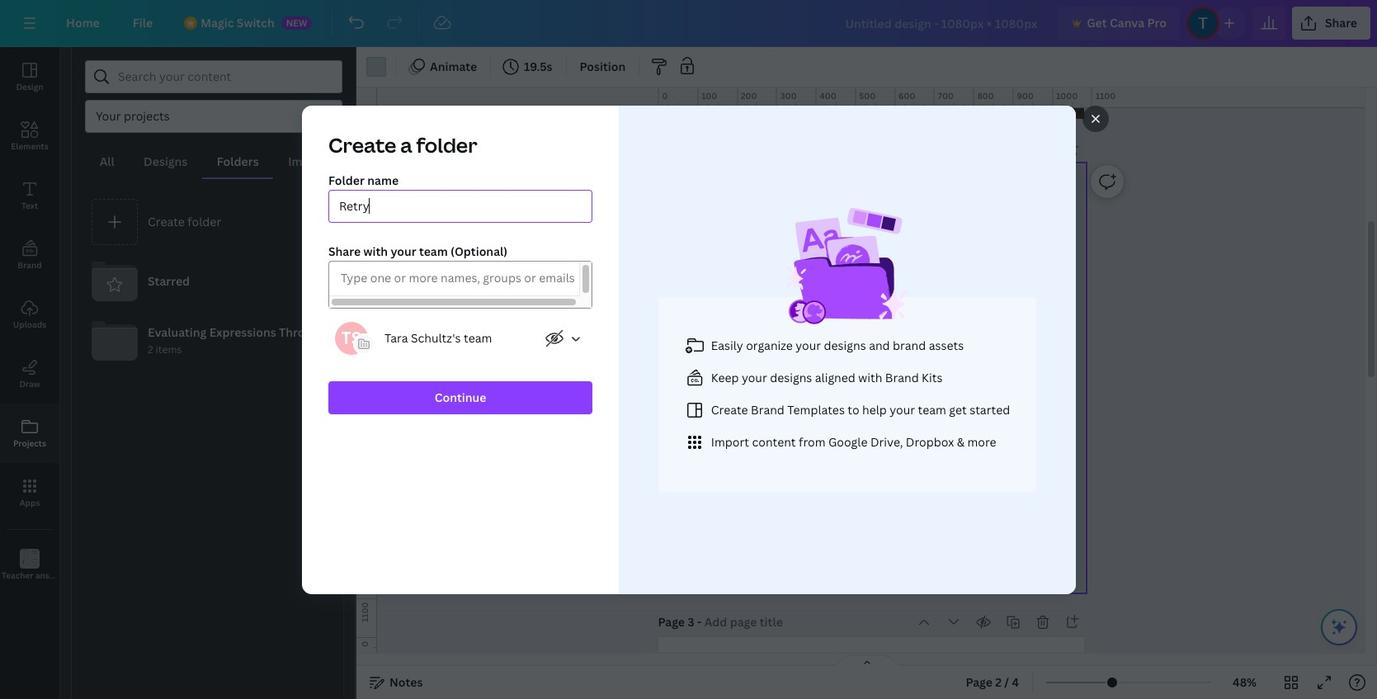 Task type: locate. For each thing, give the bounding box(es) containing it.
0 vertical spatial 2
[[148, 343, 153, 357]]

uploads
[[13, 319, 46, 330]]

1 horizontal spatial page
[[966, 674, 993, 690]]

page
[[658, 614, 685, 630], [966, 674, 993, 690]]

notes
[[390, 674, 423, 690]]

butter chicken grilled
[[830, 411, 912, 422]]

canva
[[1110, 15, 1145, 31]]

quinoa
[[822, 363, 849, 374]]

0 vertical spatial folder
[[416, 131, 477, 158]]

1 vertical spatial page
[[966, 674, 993, 690]]

0 horizontal spatial 2
[[148, 343, 153, 357]]

0 horizontal spatial brand
[[18, 259, 42, 271]]

page 2 / 4
[[966, 674, 1019, 690]]

with right share
[[363, 243, 388, 259]]

2 vertical spatial create
[[711, 401, 748, 417]]

designs
[[144, 154, 188, 169]]

1 vertical spatial 2
[[995, 674, 1002, 690]]

butter
[[830, 411, 853, 422]]

0 horizontal spatial page
[[658, 614, 685, 630]]

started
[[969, 401, 1010, 417]]

2 vertical spatial team
[[918, 401, 946, 417]]

2
[[148, 343, 153, 357], [995, 674, 1002, 690]]

show pages image
[[827, 654, 907, 668]]

apps
[[19, 497, 40, 508]]

tara
[[384, 330, 408, 345]]

team left get
[[918, 401, 946, 417]]

2 vertical spatial brand
[[751, 401, 784, 417]]

create
[[328, 131, 396, 158], [148, 214, 185, 229], [711, 401, 748, 417]]

page for page 2 / 4
[[966, 674, 993, 690]]

answer
[[35, 569, 64, 581]]

get canva pro button
[[1059, 7, 1180, 40]]

designs button
[[129, 146, 202, 177]]

canva assistant image
[[1330, 617, 1349, 637]]

your left chili
[[795, 337, 821, 353]]

create up import
[[711, 401, 748, 417]]

1 vertical spatial create
[[148, 214, 185, 229]]

notes button
[[363, 669, 430, 696]]

switch
[[237, 15, 275, 31]]

1 horizontal spatial create
[[328, 131, 396, 158]]

&
[[957, 434, 964, 449]]

items
[[156, 343, 182, 357]]

dropbox
[[906, 434, 954, 449]]

create folder button
[[85, 192, 330, 252]]

0 horizontal spatial folder
[[188, 214, 221, 229]]

magic
[[201, 15, 234, 31]]

page for page 3 -
[[658, 614, 685, 630]]

new
[[286, 17, 307, 29]]

folder name
[[328, 172, 398, 188]]

Not shared button
[[538, 321, 592, 354]]

templates
[[787, 401, 845, 417]]

home
[[66, 15, 100, 31]]

images
[[288, 154, 328, 169]]

folder
[[416, 131, 477, 158], [188, 214, 221, 229]]

get
[[1087, 15, 1107, 31]]

evaluating expressions through pemdas 2 items
[[148, 325, 377, 357]]

design button
[[0, 47, 59, 106]]

0 vertical spatial brand
[[18, 259, 42, 271]]

1 vertical spatial team
[[463, 330, 492, 345]]

macaroons lava cake with ice cream
[[824, 487, 918, 511]]

google
[[828, 434, 867, 449]]

brand
[[18, 259, 42, 271], [885, 369, 919, 385], [751, 401, 784, 417]]

a
[[400, 131, 412, 158]]

brand inside button
[[18, 259, 42, 271]]

2 inside button
[[995, 674, 1002, 690]]

keep
[[711, 369, 739, 385]]

and
[[869, 337, 890, 353]]

19.5s
[[524, 59, 553, 74]]

brand down bread
[[885, 369, 919, 385]]

designs down organize
[[770, 369, 812, 385]]

keep your designs aligned with brand kits
[[711, 369, 942, 385]]

your
[[390, 243, 416, 259], [795, 337, 821, 353], [741, 369, 767, 385], [889, 401, 915, 417]]

Search your content search field
[[118, 61, 332, 92]]

your right share
[[390, 243, 416, 259]]

caprese
[[833, 350, 862, 361]]

organize
[[746, 337, 793, 353]]

create inside button
[[148, 214, 185, 229]]

team up type one or more names, groups or e​​ma​il​s text box
[[419, 243, 447, 259]]

tara schultz's team element
[[335, 321, 368, 354]]

2 left /
[[995, 674, 1002, 690]]

3
[[688, 614, 695, 630]]

1 vertical spatial designs
[[770, 369, 812, 385]]

with inside macaroons lava cake with ice cream
[[863, 500, 881, 511]]

appetizers
[[835, 318, 909, 337]]

folder up starred button
[[188, 214, 221, 229]]

chicken
[[855, 411, 885, 422]]

0 vertical spatial team
[[419, 243, 447, 259]]

folder right a
[[416, 131, 477, 158]]

brand up uploads button
[[18, 259, 42, 271]]

macaroons
[[850, 487, 892, 498]]

brand up content
[[751, 401, 784, 417]]

page inside page 2 / 4 button
[[966, 674, 993, 690]]

0 vertical spatial create
[[328, 131, 396, 158]]

2 left items
[[148, 343, 153, 357]]

1 horizontal spatial 2
[[995, 674, 1002, 690]]

designs up the quinoa
[[824, 337, 866, 353]]

entrees
[[844, 392, 899, 411]]

evaluating
[[148, 325, 207, 340]]

create up "starred" on the left top of the page
[[148, 214, 185, 229]]

with down macaroons
[[863, 500, 881, 511]]

cake
[[844, 500, 862, 511]]

1 horizontal spatial folder
[[416, 131, 477, 158]]

team
[[419, 243, 447, 259], [463, 330, 492, 345], [918, 401, 946, 417]]

shrimp
[[867, 337, 895, 348]]

import content from google drive, dropbox & more
[[711, 434, 996, 449]]

easily
[[711, 337, 743, 353]]

1 horizontal spatial team
[[463, 330, 492, 345]]

1 vertical spatial folder
[[188, 214, 221, 229]]

bread
[[888, 350, 910, 361]]

page left 3
[[658, 614, 685, 630]]

team right schultz's
[[463, 330, 492, 345]]

ice
[[882, 500, 893, 511]]

your right the keep
[[741, 369, 767, 385]]

drive,
[[870, 434, 903, 449]]

1 horizontal spatial brand
[[751, 401, 784, 417]]

tara schultz's team
[[384, 330, 492, 345]]

2 horizontal spatial team
[[918, 401, 946, 417]]

pro
[[1148, 15, 1167, 31]]

cream
[[895, 500, 918, 511]]

2 horizontal spatial brand
[[885, 369, 919, 385]]

images button
[[274, 146, 342, 177]]

0 vertical spatial page
[[658, 614, 685, 630]]

create for create a folder
[[328, 131, 396, 158]]

cups
[[896, 337, 914, 348]]

1 horizontal spatial designs
[[824, 337, 866, 353]]

text
[[21, 200, 38, 211]]

0 horizontal spatial designs
[[770, 369, 812, 385]]

text button
[[0, 166, 59, 225]]

projects button
[[0, 404, 59, 463]]

0 horizontal spatial create
[[148, 214, 185, 229]]

page left /
[[966, 674, 993, 690]]

2 horizontal spatial create
[[711, 401, 748, 417]]

brand
[[893, 337, 926, 353]]

home link
[[53, 7, 113, 40]]

create up folder name
[[328, 131, 396, 158]]

design
[[16, 81, 43, 92]]

folders button
[[202, 146, 274, 177]]

broccoli
[[890, 437, 920, 448]]



Task type: describe. For each thing, give the bounding box(es) containing it.
sour
[[822, 437, 839, 448]]

draw button
[[0, 344, 59, 404]]

import
[[711, 434, 749, 449]]

page 3 -
[[658, 614, 704, 630]]

apps button
[[0, 463, 59, 522]]

2 inside evaluating expressions through pemdas 2 items
[[148, 343, 153, 357]]

;
[[29, 571, 31, 582]]

create folder
[[148, 214, 221, 229]]

continue
[[434, 389, 486, 405]]

Design title text field
[[832, 7, 1052, 40]]

tomato
[[851, 363, 879, 374]]

garlic
[[864, 350, 886, 361]]

create for create brand templates to help your team get started
[[711, 401, 748, 417]]

schultz's
[[411, 330, 461, 345]]

0 vertical spatial designs
[[824, 337, 866, 353]]

folders
[[217, 154, 259, 169]]

starred
[[148, 273, 190, 289]]

projects
[[13, 437, 46, 449]]

(optional)
[[450, 243, 507, 259]]

Page title text field
[[704, 614, 785, 631]]

brand button
[[0, 225, 59, 285]]

aligned
[[815, 369, 855, 385]]

folder inside create folder button
[[188, 214, 221, 229]]

more
[[967, 434, 996, 449]]

sour salmon with broccoli
[[822, 437, 920, 448]]

lava
[[824, 500, 842, 511]]

0 horizontal spatial team
[[419, 243, 447, 259]]

easily organize your designs and brand assets
[[711, 337, 964, 353]]

menu
[[847, 279, 896, 300]]

keys
[[66, 569, 84, 581]]

main menu bar
[[0, 0, 1377, 47]]

Folder name text field
[[339, 190, 581, 222]]

create a folder
[[328, 131, 477, 158]]

content
[[752, 434, 796, 449]]

1 vertical spatial brand
[[885, 369, 919, 385]]

create brand templates to help your team get started
[[711, 401, 1010, 417]]

help
[[862, 401, 887, 417]]

salad
[[881, 363, 901, 374]]

all button
[[85, 146, 129, 177]]

name
[[367, 172, 398, 188]]

chili
[[828, 337, 845, 348]]

kits
[[921, 369, 942, 385]]

teacher
[[2, 569, 33, 581]]

uploads button
[[0, 285, 59, 344]]

chili lime shrimp cups caprese garlic bread quinoa tomato salad bites
[[822, 337, 921, 374]]

/
[[1005, 674, 1009, 690]]

salmon
[[841, 437, 869, 448]]

with right salmon
[[871, 437, 888, 448]]

share with your team (optional)
[[328, 243, 507, 259]]

draw
[[19, 378, 40, 390]]

Type one or more names, groups or e​​ma​il​s text field
[[335, 267, 580, 290]]

get
[[949, 401, 967, 417]]

magic switch
[[201, 15, 275, 31]]

to
[[847, 401, 859, 417]]

assets
[[929, 337, 964, 353]]

starred button
[[85, 252, 330, 311]]

your right help
[[889, 401, 915, 417]]

from
[[798, 434, 825, 449]]

lime
[[846, 337, 865, 348]]

get canva pro
[[1087, 15, 1167, 31]]

through
[[279, 325, 326, 340]]

grilled
[[887, 411, 912, 422]]

elements button
[[0, 106, 59, 166]]

-
[[697, 614, 702, 630]]

tara schultz's team image
[[335, 321, 368, 354]]

side panel tab list
[[0, 47, 84, 595]]

bites
[[903, 363, 921, 374]]

share
[[328, 243, 360, 259]]

pemdas
[[329, 325, 377, 340]]

hide image
[[356, 333, 366, 413]]

with down the garlic
[[858, 369, 882, 385]]

create for create folder
[[148, 214, 185, 229]]

continue button
[[328, 381, 592, 414]]



Task type: vqa. For each thing, say whether or not it's contained in the screenshot.
the a
yes



